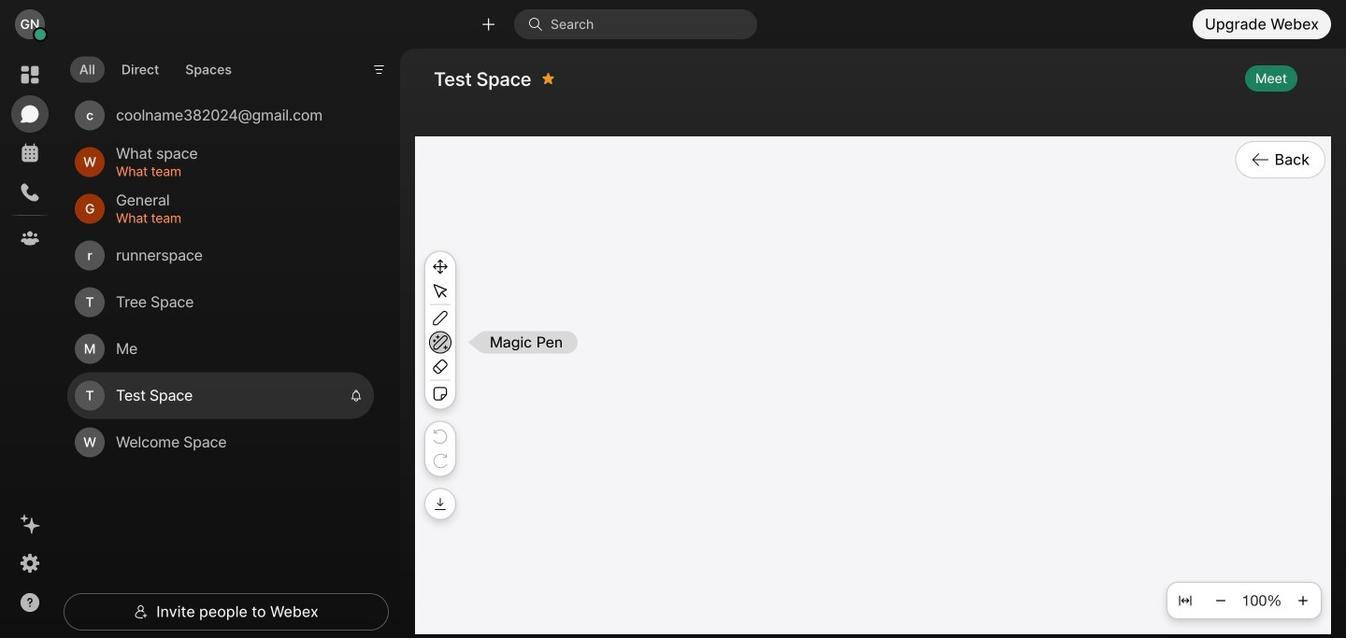 Task type: vqa. For each thing, say whether or not it's contained in the screenshot.
TWO HANDS HIGH-FIVING Image
no



Task type: describe. For each thing, give the bounding box(es) containing it.
tree space list item
[[67, 279, 374, 326]]

what team element for what space "list item"
[[116, 161, 352, 182]]

test space, you will be notified of all new messages in this space list item
[[67, 373, 374, 420]]

1 horizontal spatial wrapper image
[[528, 17, 551, 32]]

wrapper image
[[34, 28, 47, 41]]

connect people image
[[480, 15, 498, 33]]

help image
[[19, 592, 41, 615]]

welcome space list item
[[67, 420, 374, 466]]

back image
[[1252, 151, 1271, 169]]

webex tab list
[[11, 56, 49, 257]]

coolname382024@gmail.com list item
[[67, 92, 374, 139]]

runnerspace list item
[[67, 233, 374, 279]]

filter by image
[[372, 62, 387, 77]]

what's new image
[[19, 514, 41, 536]]



Task type: locate. For each thing, give the bounding box(es) containing it.
general list item
[[67, 186, 374, 233]]

remove from favorites image
[[542, 64, 555, 94]]

tab list
[[65, 45, 246, 88]]

settings image
[[19, 553, 41, 575]]

0 horizontal spatial wrapper image
[[134, 605, 149, 620]]

0 vertical spatial what team element
[[116, 161, 352, 182]]

navigation
[[0, 49, 60, 639]]

teams, has no new notifications image
[[19, 227, 41, 250]]

calls image
[[19, 181, 41, 204]]

what team element up general list item
[[116, 161, 352, 182]]

what team element inside general list item
[[116, 208, 352, 229]]

what team element inside what space "list item"
[[116, 161, 352, 182]]

what team element up the runnerspace list item
[[116, 208, 352, 229]]

2 what team element from the top
[[116, 208, 352, 229]]

1 vertical spatial wrapper image
[[134, 605, 149, 620]]

what space list item
[[67, 139, 374, 186]]

wrapper image
[[528, 17, 551, 32], [134, 605, 149, 620]]

dashboard image
[[19, 64, 41, 86]]

what team element
[[116, 161, 352, 182], [116, 208, 352, 229]]

0 vertical spatial wrapper image
[[528, 17, 551, 32]]

1 what team element from the top
[[116, 161, 352, 182]]

you will be notified of all new messages in this space image
[[350, 390, 363, 403], [350, 390, 363, 403]]

what team element for general list item
[[116, 208, 352, 229]]

messaging, has no new notifications image
[[19, 103, 41, 125]]

1 vertical spatial what team element
[[116, 208, 352, 229]]

me list item
[[67, 326, 374, 373]]

meetings image
[[19, 142, 41, 165]]



